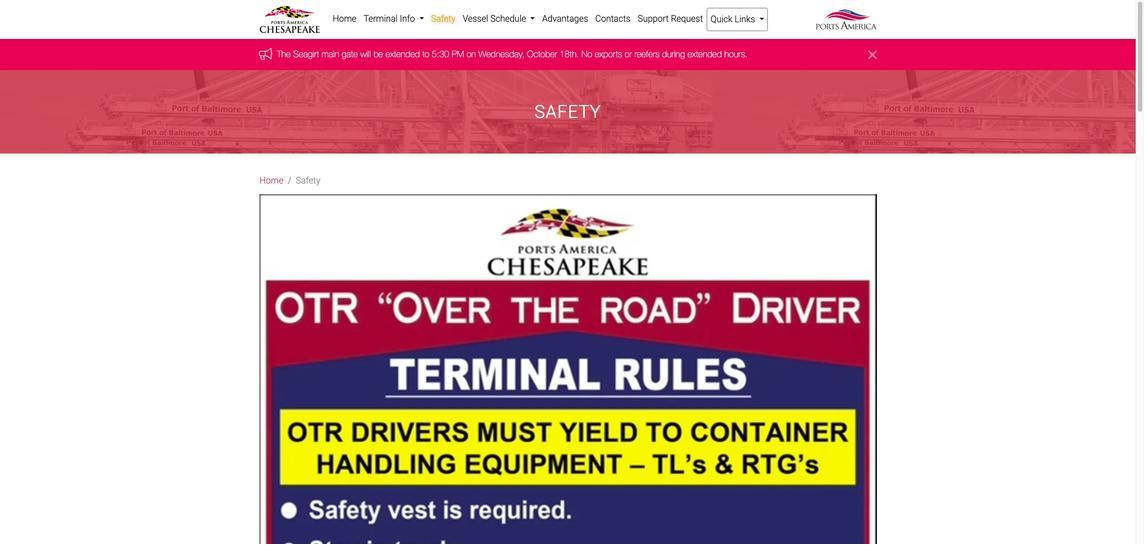 Task type: describe. For each thing, give the bounding box(es) containing it.
reefers
[[635, 49, 660, 59]]

vessel
[[463, 13, 488, 24]]

info
[[400, 13, 415, 24]]

contacts link
[[592, 8, 634, 30]]

2 extended from the left
[[688, 49, 722, 59]]

advantages
[[542, 13, 588, 24]]

1 vertical spatial home link
[[260, 174, 283, 188]]

home for the top home link
[[333, 13, 357, 24]]

close image
[[869, 48, 877, 61]]

support request
[[638, 13, 703, 24]]

seagirt
[[293, 49, 319, 59]]

the
[[277, 49, 291, 59]]

0 vertical spatial home link
[[329, 8, 360, 30]]

or
[[625, 49, 632, 59]]

be
[[374, 49, 383, 59]]

home for bottommost home link
[[260, 176, 283, 186]]

wednesday,
[[479, 49, 525, 59]]

no
[[582, 49, 592, 59]]

1 horizontal spatial safety
[[431, 13, 456, 24]]

gate
[[342, 49, 358, 59]]

safety link
[[428, 8, 459, 30]]

main
[[322, 49, 339, 59]]

contacts
[[595, 13, 631, 24]]



Task type: vqa. For each thing, say whether or not it's contained in the screenshot.
the right the extended
yes



Task type: locate. For each thing, give the bounding box(es) containing it.
request
[[671, 13, 703, 24]]

home
[[333, 13, 357, 24], [260, 176, 283, 186]]

5:30
[[432, 49, 449, 59]]

hours.
[[725, 49, 748, 59]]

exports
[[595, 49, 622, 59]]

links
[[735, 14, 755, 24]]

support request link
[[634, 8, 707, 30]]

1 extended from the left
[[386, 49, 420, 59]]

to
[[423, 49, 430, 59]]

1 horizontal spatial home
[[333, 13, 357, 24]]

during
[[662, 49, 685, 59]]

vessel schedule link
[[459, 8, 539, 30]]

1 vertical spatial safety
[[535, 101, 601, 123]]

on
[[467, 49, 476, 59]]

advantages link
[[539, 8, 592, 30]]

0 vertical spatial home
[[333, 13, 357, 24]]

quick links link
[[707, 8, 768, 31]]

will
[[360, 49, 371, 59]]

schedule
[[490, 13, 526, 24]]

0 vertical spatial safety
[[431, 13, 456, 24]]

the seagirt main gate will be extended to 5:30 pm on wednesday, october 18th.  no exports or reefers during extended hours.
[[277, 49, 748, 59]]

0 horizontal spatial extended
[[386, 49, 420, 59]]

1 horizontal spatial extended
[[688, 49, 722, 59]]

safety
[[431, 13, 456, 24], [535, 101, 601, 123], [296, 176, 320, 186]]

quick
[[711, 14, 733, 24]]

support
[[638, 13, 669, 24]]

terminal
[[364, 13, 398, 24]]

0 horizontal spatial home
[[260, 176, 283, 186]]

terminal info
[[364, 13, 417, 24]]

18th.
[[560, 49, 579, 59]]

extended right during
[[688, 49, 722, 59]]

october
[[527, 49, 557, 59]]

quick links
[[711, 14, 758, 24]]

extended left 'to' on the top left
[[386, 49, 420, 59]]

0 horizontal spatial safety
[[296, 176, 320, 186]]

the seagirt main gate will be extended to 5:30 pm on wednesday, october 18th.  no exports or reefers during extended hours. link
[[277, 49, 748, 59]]

terminal info link
[[360, 8, 428, 30]]

vessel schedule
[[463, 13, 528, 24]]

otr driver terminal rules image
[[259, 194, 877, 544]]

pm
[[452, 49, 464, 59]]

home link
[[329, 8, 360, 30], [260, 174, 283, 188]]

2 horizontal spatial safety
[[535, 101, 601, 123]]

1 horizontal spatial home link
[[329, 8, 360, 30]]

extended
[[386, 49, 420, 59], [688, 49, 722, 59]]

the seagirt main gate will be extended to 5:30 pm on wednesday, october 18th.  no exports or reefers during extended hours. alert
[[0, 39, 1136, 70]]

0 horizontal spatial home link
[[260, 174, 283, 188]]

1 vertical spatial home
[[260, 176, 283, 186]]

2 vertical spatial safety
[[296, 176, 320, 186]]

bullhorn image
[[259, 48, 277, 60]]



